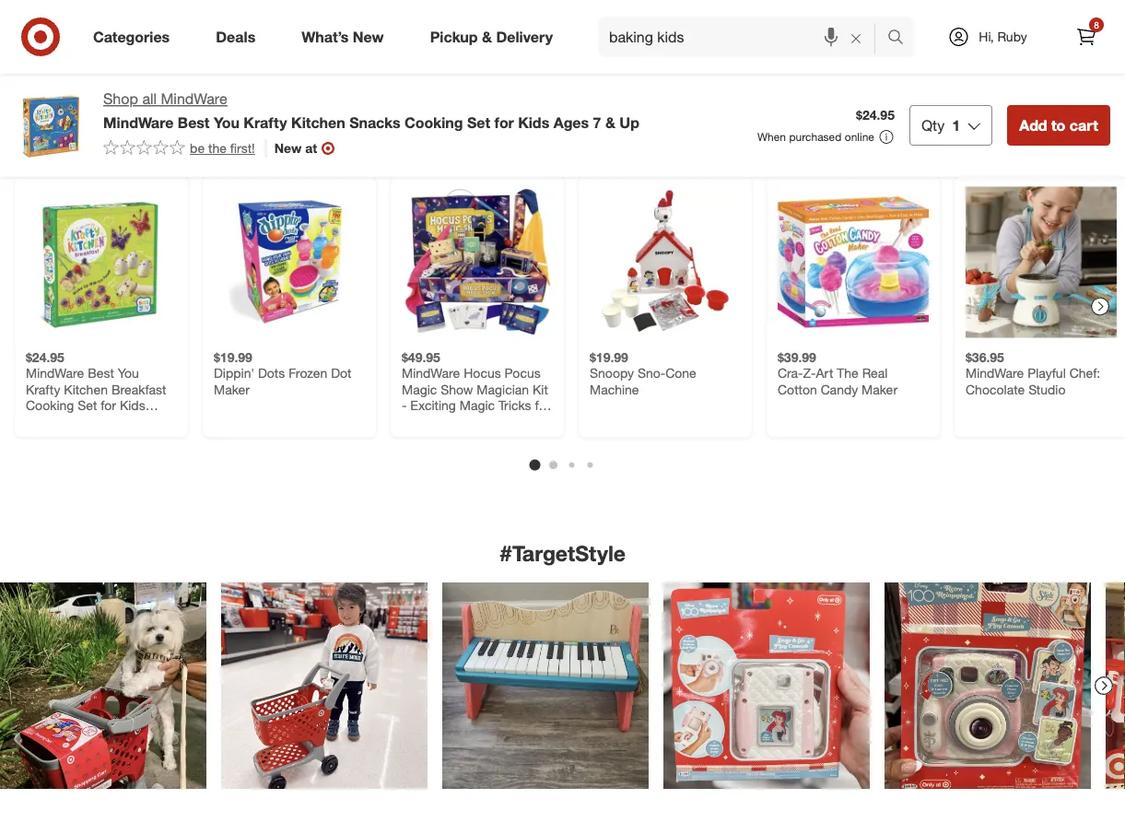 Task type: locate. For each thing, give the bounding box(es) containing it.
mindware inside $36.95 mindware playful chef: chocolate studio
[[966, 365, 1024, 381]]

art
[[816, 365, 834, 381]]

sno-
[[638, 365, 666, 381]]

1 horizontal spatial krafty
[[244, 113, 287, 131]]

pickup & delivery link
[[415, 17, 576, 57]]

for inside shop all mindware mindware best you krafty kitchen snacks cooking set for kids ages 7 & up
[[495, 113, 514, 131]]

categories
[[93, 28, 170, 46]]

be
[[190, 140, 205, 156]]

cotton
[[778, 381, 818, 397]]

0 vertical spatial set
[[467, 113, 491, 131]]

1 vertical spatial &
[[606, 113, 616, 131]]

7
[[593, 113, 601, 131], [59, 413, 66, 429]]

1 vertical spatial $24.95
[[26, 349, 64, 365]]

set down pickup & delivery
[[467, 113, 491, 131]]

2 horizontal spatial for
[[535, 397, 551, 413]]

0 horizontal spatial set
[[78, 397, 97, 413]]

new left at
[[274, 140, 302, 156]]

ages
[[554, 113, 589, 131], [26, 413, 55, 429]]

for
[[495, 113, 514, 131], [101, 397, 116, 413], [535, 397, 551, 413]]

0 vertical spatial cooking
[[405, 113, 463, 131]]

1 vertical spatial set
[[78, 397, 97, 413]]

magic
[[402, 381, 437, 397], [460, 397, 495, 413]]

kitchen
[[291, 113, 345, 131], [64, 381, 108, 397]]

1 vertical spatial you
[[118, 365, 139, 381]]

0 horizontal spatial new
[[274, 140, 302, 156]]

more to consider
[[477, 131, 649, 156]]

playful
[[1028, 365, 1066, 381]]

mindware up "exciting"
[[402, 365, 460, 381]]

$19.99 inside the $19.99 dippin' dots frozen dot maker
[[214, 349, 252, 365]]

&
[[482, 28, 492, 46], [606, 113, 616, 131], [69, 413, 78, 429]]

chef:
[[1070, 365, 1101, 381]]

1 $19.99 from the left
[[214, 349, 252, 365]]

1 vertical spatial 7
[[59, 413, 66, 429]]

what's new link
[[286, 17, 407, 57]]

you inside $24.95 mindware best you krafty kitchen breakfast cooking set for kids ages 7 & up
[[118, 365, 139, 381]]

1 horizontal spatial set
[[467, 113, 491, 131]]

1 horizontal spatial maker
[[862, 381, 898, 397]]

user image by @lexyhymas image
[[221, 583, 428, 789]]

at
[[305, 140, 317, 156]]

and
[[402, 429, 424, 446]]

1 vertical spatial cooking
[[26, 397, 74, 413]]

1 horizontal spatial to
[[1052, 116, 1066, 134]]

2 horizontal spatial kids
[[518, 113, 550, 131]]

hocus
[[464, 365, 501, 381]]

1 maker from the left
[[214, 381, 250, 397]]

studio
[[1029, 381, 1066, 397]]

maker left dots
[[214, 381, 250, 397]]

set
[[467, 113, 491, 131], [78, 397, 97, 413]]

0 vertical spatial $24.95
[[856, 107, 895, 123]]

0 horizontal spatial cooking
[[26, 397, 74, 413]]

search
[[879, 30, 924, 48]]

cooking right snacks
[[405, 113, 463, 131]]

8
[[1095, 19, 1100, 30]]

0 vertical spatial ages
[[554, 113, 589, 131]]

mindware left playful
[[966, 365, 1024, 381]]

show
[[441, 381, 473, 397]]

snoopy
[[590, 365, 634, 381]]

$24.95 inside $24.95 mindware best you krafty kitchen breakfast cooking set for kids ages 7 & up
[[26, 349, 64, 365]]

0 horizontal spatial ages
[[26, 413, 55, 429]]

$19.99 left dots
[[214, 349, 252, 365]]

1 horizontal spatial 7
[[593, 113, 601, 131]]

kit
[[533, 381, 548, 397]]

image of mindware best you krafty kitchen snacks cooking set for kids ages 7 & up image
[[15, 89, 89, 162]]

1 horizontal spatial cooking
[[405, 113, 463, 131]]

8 link
[[1067, 17, 1107, 57]]

1 horizontal spatial ages
[[554, 113, 589, 131]]

dots
[[258, 365, 285, 381]]

0 vertical spatial &
[[482, 28, 492, 46]]

0 horizontal spatial kids
[[120, 397, 145, 413]]

1 horizontal spatial $19.99
[[590, 349, 629, 365]]

qty
[[922, 116, 945, 134]]

$19.99 up machine
[[590, 349, 629, 365]]

0 vertical spatial kitchen
[[291, 113, 345, 131]]

dippin' dots frozen dot maker image
[[214, 187, 365, 338]]

to right the more
[[535, 131, 555, 156]]

1 horizontal spatial $24.95
[[856, 107, 895, 123]]

to
[[1052, 116, 1066, 134], [535, 131, 555, 156]]

2 vertical spatial &
[[69, 413, 78, 429]]

new right "what's"
[[353, 28, 384, 46]]

set left breakfast
[[78, 397, 97, 413]]

0 vertical spatial best
[[178, 113, 210, 131]]

mindware
[[161, 90, 228, 108], [103, 113, 174, 131], [26, 365, 84, 381], [402, 365, 460, 381], [966, 365, 1024, 381]]

categories link
[[77, 17, 193, 57]]

all
[[142, 90, 157, 108]]

kids inside $49.95 mindware hocus pocus magic show magician kit - exciting magic tricks for kids with over 25 pieces and instructional videos
[[402, 413, 428, 429]]

kitchen left breakfast
[[64, 381, 108, 397]]

mindware inside $49.95 mindware hocus pocus magic show magician kit - exciting magic tricks for kids with over 25 pieces and instructional videos
[[402, 365, 460, 381]]

mindware hocus pocus magic show magician kit - exciting magic tricks for kids with over 25 pieces and instructional videos image
[[402, 187, 553, 338]]

1 vertical spatial up
[[81, 413, 98, 429]]

cooking
[[405, 113, 463, 131], [26, 397, 74, 413]]

consider
[[561, 131, 649, 156]]

you
[[214, 113, 240, 131], [118, 365, 139, 381]]

mindware for $24.95 mindware best you krafty kitchen breakfast cooking set for kids ages 7 & up
[[26, 365, 84, 381]]

machine
[[590, 381, 639, 397]]

add to cart
[[1020, 116, 1099, 134]]

0 horizontal spatial &
[[69, 413, 78, 429]]

0 vertical spatial up
[[620, 113, 640, 131]]

krafty inside $24.95 mindware best you krafty kitchen breakfast cooking set for kids ages 7 & up
[[26, 381, 60, 397]]

1 horizontal spatial up
[[620, 113, 640, 131]]

1 vertical spatial kitchen
[[64, 381, 108, 397]]

$19.99 inside $19.99 snoopy sno-cone machine
[[590, 349, 629, 365]]

breakfast
[[111, 381, 166, 397]]

instructional
[[427, 429, 498, 446]]

0 vertical spatial krafty
[[244, 113, 287, 131]]

for inside $49.95 mindware hocus pocus magic show magician kit - exciting magic tricks for kids with over 25 pieces and instructional videos
[[535, 397, 551, 413]]

1 horizontal spatial you
[[214, 113, 240, 131]]

0 horizontal spatial maker
[[214, 381, 250, 397]]

1 horizontal spatial kids
[[402, 413, 428, 429]]

maker right the
[[862, 381, 898, 397]]

0 vertical spatial new
[[353, 28, 384, 46]]

maker
[[214, 381, 250, 397], [862, 381, 898, 397]]

7 inside shop all mindware mindware best you krafty kitchen snacks cooking set for kids ages 7 & up
[[593, 113, 601, 131]]

mindware down the all
[[103, 113, 174, 131]]

kitchen inside shop all mindware mindware best you krafty kitchen snacks cooking set for kids ages 7 & up
[[291, 113, 345, 131]]

1 horizontal spatial new
[[353, 28, 384, 46]]

0 vertical spatial you
[[214, 113, 240, 131]]

0 vertical spatial 7
[[593, 113, 601, 131]]

qty 1
[[922, 116, 961, 134]]

-
[[402, 397, 407, 413]]

1 horizontal spatial best
[[178, 113, 210, 131]]

cooking left breakfast
[[26, 397, 74, 413]]

2 maker from the left
[[862, 381, 898, 397]]

0 horizontal spatial $19.99
[[214, 349, 252, 365]]

what's new
[[302, 28, 384, 46]]

kids
[[518, 113, 550, 131], [120, 397, 145, 413], [402, 413, 428, 429]]

2 horizontal spatial &
[[606, 113, 616, 131]]

the
[[837, 365, 859, 381]]

kids inside shop all mindware mindware best you krafty kitchen snacks cooking set for kids ages 7 & up
[[518, 113, 550, 131]]

0 horizontal spatial you
[[118, 365, 139, 381]]

for inside $24.95 mindware best you krafty kitchen breakfast cooking set for kids ages 7 & up
[[101, 397, 116, 413]]

0 horizontal spatial best
[[88, 365, 114, 381]]

set inside $24.95 mindware best you krafty kitchen breakfast cooking set for kids ages 7 & up
[[78, 397, 97, 413]]

kitchen up at
[[291, 113, 345, 131]]

& inside $24.95 mindware best you krafty kitchen breakfast cooking set for kids ages 7 & up
[[69, 413, 78, 429]]

1 horizontal spatial &
[[482, 28, 492, 46]]

1 vertical spatial krafty
[[26, 381, 60, 397]]

0 horizontal spatial krafty
[[26, 381, 60, 397]]

videos
[[502, 429, 541, 446]]

chocolate
[[966, 381, 1025, 397]]

to right add
[[1052, 116, 1066, 134]]

0 horizontal spatial up
[[81, 413, 98, 429]]

0 horizontal spatial for
[[101, 397, 116, 413]]

0 horizontal spatial kitchen
[[64, 381, 108, 397]]

$24.95
[[856, 107, 895, 123], [26, 349, 64, 365]]

new
[[353, 28, 384, 46], [274, 140, 302, 156]]

1 vertical spatial ages
[[26, 413, 55, 429]]

$39.99
[[778, 349, 817, 365]]

2 $19.99 from the left
[[590, 349, 629, 365]]

0 horizontal spatial to
[[535, 131, 555, 156]]

$19.99
[[214, 349, 252, 365], [590, 349, 629, 365]]

1 vertical spatial best
[[88, 365, 114, 381]]

search button
[[879, 17, 924, 61]]

first!
[[230, 140, 255, 156]]

0 horizontal spatial $24.95
[[26, 349, 64, 365]]

krafty
[[244, 113, 287, 131], [26, 381, 60, 397]]

0 horizontal spatial 7
[[59, 413, 66, 429]]

to inside "button"
[[1052, 116, 1066, 134]]

1 horizontal spatial kitchen
[[291, 113, 345, 131]]

best
[[178, 113, 210, 131], [88, 365, 114, 381]]

mindware inside $24.95 mindware best you krafty kitchen breakfast cooking set for kids ages 7 & up
[[26, 365, 84, 381]]

1 horizontal spatial for
[[495, 113, 514, 131]]

mindware left breakfast
[[26, 365, 84, 381]]



Task type: describe. For each thing, give the bounding box(es) containing it.
with
[[431, 413, 455, 429]]

cra-
[[778, 365, 803, 381]]

purchased
[[789, 130, 842, 144]]

cooking inside shop all mindware mindware best you krafty kitchen snacks cooking set for kids ages 7 & up
[[405, 113, 463, 131]]

exciting
[[411, 397, 456, 413]]

dippin'
[[214, 365, 255, 381]]

What can we help you find? suggestions appear below search field
[[598, 17, 892, 57]]

mindware for $36.95 mindware playful chef: chocolate studio
[[966, 365, 1024, 381]]

set inside shop all mindware mindware best you krafty kitchen snacks cooking set for kids ages 7 & up
[[467, 113, 491, 131]]

$49.95 mindware hocus pocus magic show magician kit - exciting magic tricks for kids with over 25 pieces and instructional videos
[[402, 349, 551, 446]]

krafty inside shop all mindware mindware best you krafty kitchen snacks cooking set for kids ages 7 & up
[[244, 113, 287, 131]]

hi, ruby
[[979, 29, 1028, 45]]

to for consider
[[535, 131, 555, 156]]

up inside shop all mindware mindware best you krafty kitchen snacks cooking set for kids ages 7 & up
[[620, 113, 640, 131]]

user image by mini maestro piano image
[[443, 583, 649, 789]]

cart
[[1070, 116, 1099, 134]]

ruby
[[998, 29, 1028, 45]]

add
[[1020, 116, 1048, 134]]

25
[[490, 413, 504, 429]]

you inside shop all mindware mindware best you krafty kitchen snacks cooking set for kids ages 7 & up
[[214, 113, 240, 131]]

delivery
[[496, 28, 553, 46]]

0 horizontal spatial magic
[[402, 381, 437, 397]]

mindware right the all
[[161, 90, 228, 108]]

pieces
[[508, 413, 546, 429]]

z-
[[803, 365, 816, 381]]

$49.95
[[402, 349, 441, 365]]

mindware playful chef: chocolate studio image
[[966, 187, 1117, 338]]

1
[[953, 116, 961, 134]]

$19.99 dippin' dots frozen dot maker
[[214, 349, 352, 397]]

online
[[845, 130, 875, 144]]

pocus
[[505, 365, 541, 381]]

tricks
[[499, 397, 532, 413]]

shop
[[103, 90, 138, 108]]

$19.99 for dippin'
[[214, 349, 252, 365]]

$39.99 cra-z-art the real cotton candy maker
[[778, 349, 898, 397]]

best inside $24.95 mindware best you krafty kitchen breakfast cooking set for kids ages 7 & up
[[88, 365, 114, 381]]

hi,
[[979, 29, 994, 45]]

kitchen inside $24.95 mindware best you krafty kitchen breakfast cooking set for kids ages 7 & up
[[64, 381, 108, 397]]

user image by @fendi_in_hawaii image
[[0, 583, 207, 789]]

to for cart
[[1052, 116, 1066, 134]]

shop all mindware mindware best you krafty kitchen snacks cooking set for kids ages 7 & up
[[103, 90, 640, 131]]

cone
[[666, 365, 697, 381]]

dot
[[331, 365, 352, 381]]

add to cart button
[[1008, 105, 1111, 146]]

7 inside $24.95 mindware best you krafty kitchen breakfast cooking set for kids ages 7 & up
[[59, 413, 66, 429]]

more
[[477, 131, 529, 156]]

best inside shop all mindware mindware best you krafty kitchen snacks cooking set for kids ages 7 & up
[[178, 113, 210, 131]]

be the first!
[[190, 140, 255, 156]]

new at
[[274, 140, 317, 156]]

frozen
[[289, 365, 328, 381]]

$24.95 for $24.95
[[856, 107, 895, 123]]

over
[[459, 413, 486, 429]]

user image by @lovelyenchantedlife image
[[885, 583, 1092, 789]]

$19.99 for snoopy
[[590, 349, 629, 365]]

when purchased online
[[758, 130, 875, 144]]

$19.99 snoopy sno-cone machine
[[590, 349, 697, 397]]

ages inside shop all mindware mindware best you krafty kitchen snacks cooking set for kids ages 7 & up
[[554, 113, 589, 131]]

& inside shop all mindware mindware best you krafty kitchen snacks cooking set for kids ages 7 & up
[[606, 113, 616, 131]]

1 horizontal spatial magic
[[460, 397, 495, 413]]

be the first! link
[[103, 139, 255, 158]]

snoopy sno-cone machine image
[[590, 187, 741, 338]]

cra-z-art the real cotton candy maker image
[[778, 187, 929, 338]]

$36.95
[[966, 349, 1005, 365]]

$24.95 mindware best you krafty kitchen breakfast cooking set for kids ages 7 & up
[[26, 349, 166, 429]]

pickup
[[430, 28, 478, 46]]

user image by @shoppwithjasss image
[[1106, 583, 1126, 789]]

when
[[758, 130, 786, 144]]

up inside $24.95 mindware best you krafty kitchen breakfast cooking set for kids ages 7 & up
[[81, 413, 98, 429]]

& inside pickup & delivery link
[[482, 28, 492, 46]]

snacks
[[350, 113, 401, 131]]

user image by @trendyfavefinds image
[[664, 583, 870, 789]]

maker inside $39.99 cra-z-art the real cotton candy maker
[[862, 381, 898, 397]]

$24.95 for $24.95 mindware best you krafty kitchen breakfast cooking set for kids ages 7 & up
[[26, 349, 64, 365]]

deals
[[216, 28, 256, 46]]

what's
[[302, 28, 349, 46]]

magician
[[477, 381, 529, 397]]

maker inside the $19.99 dippin' dots frozen dot maker
[[214, 381, 250, 397]]

mindware best you krafty kitchen breakfast cooking set for kids ages 7 & up image
[[26, 187, 177, 338]]

$36.95 mindware playful chef: chocolate studio
[[966, 349, 1101, 397]]

the
[[208, 140, 227, 156]]

mindware for $49.95 mindware hocus pocus magic show magician kit - exciting magic tricks for kids with over 25 pieces and instructional videos
[[402, 365, 460, 381]]

cooking inside $24.95 mindware best you krafty kitchen breakfast cooking set for kids ages 7 & up
[[26, 397, 74, 413]]

ages inside $24.95 mindware best you krafty kitchen breakfast cooking set for kids ages 7 & up
[[26, 413, 55, 429]]

kids inside $24.95 mindware best you krafty kitchen breakfast cooking set for kids ages 7 & up
[[120, 397, 145, 413]]

1 vertical spatial new
[[274, 140, 302, 156]]

#targetstyle
[[500, 541, 626, 566]]

pickup & delivery
[[430, 28, 553, 46]]

real
[[863, 365, 888, 381]]

deals link
[[200, 17, 279, 57]]

candy
[[821, 381, 859, 397]]



Task type: vqa. For each thing, say whether or not it's contained in the screenshot.
Advertisement Element on the top of the page
no



